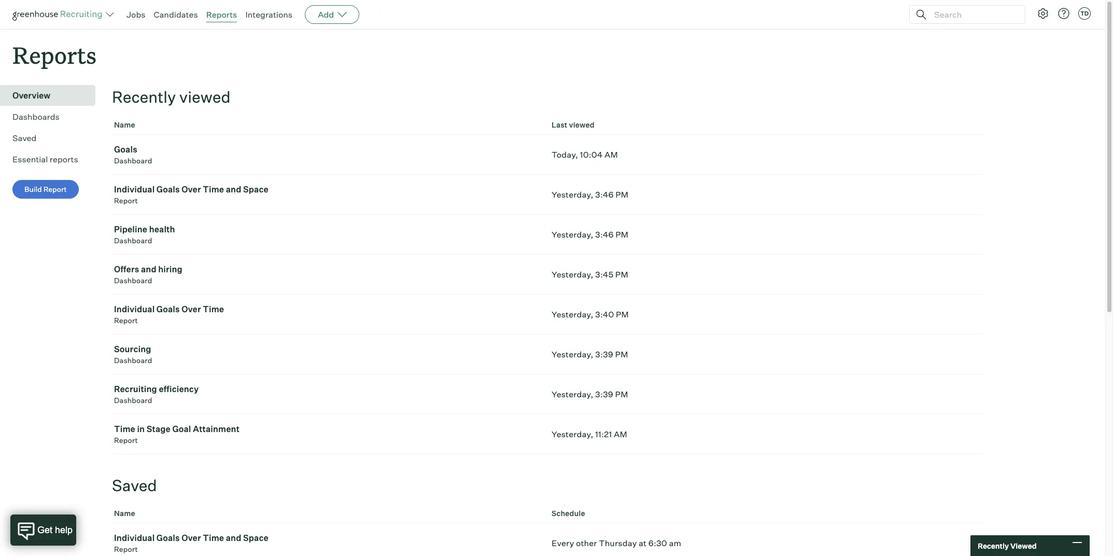 Task type: locate. For each thing, give the bounding box(es) containing it.
yesterday, 3:45 pm
[[552, 269, 629, 280]]

2 3:39 from the top
[[595, 389, 614, 399]]

3 over from the top
[[182, 533, 201, 543]]

goals inside goals dashboard
[[114, 144, 137, 155]]

goals
[[114, 144, 137, 155], [157, 184, 180, 195], [157, 304, 180, 314], [157, 533, 180, 543]]

1 individual from the top
[[114, 184, 155, 195]]

yesterday, 3:46 pm up yesterday, 3:45 pm
[[552, 229, 629, 240]]

0 vertical spatial am
[[605, 149, 618, 160]]

5 dashboard from the top
[[114, 396, 152, 405]]

1 vertical spatial name
[[114, 509, 135, 518]]

and for today, 10:04 am
[[226, 184, 241, 195]]

2 space from the top
[[243, 533, 269, 543]]

over for schedule
[[182, 533, 201, 543]]

1 vertical spatial yesterday, 3:39 pm
[[552, 389, 628, 399]]

0 horizontal spatial reports
[[12, 39, 97, 70]]

3:46 for pipeline health
[[595, 229, 614, 240]]

0 vertical spatial yesterday, 3:46 pm
[[552, 189, 629, 200]]

am right 11:21
[[614, 429, 628, 439]]

individual goals over time and space report for yesterday,
[[114, 184, 269, 205]]

1 3:39 from the top
[[595, 349, 614, 360]]

0 vertical spatial space
[[243, 184, 269, 195]]

0 vertical spatial 3:46
[[595, 189, 614, 200]]

pm
[[616, 189, 629, 200], [616, 229, 629, 240], [616, 269, 629, 280], [616, 309, 629, 320], [615, 349, 628, 360], [615, 389, 628, 399]]

5 yesterday, from the top
[[552, 349, 594, 360]]

stage
[[147, 424, 171, 434]]

attainment
[[193, 424, 240, 434]]

1 vertical spatial and
[[141, 264, 156, 274]]

over
[[182, 184, 201, 195], [182, 304, 201, 314], [182, 533, 201, 543]]

and
[[226, 184, 241, 195], [141, 264, 156, 274], [226, 533, 241, 543]]

yesterday, 3:46 pm down 10:04
[[552, 189, 629, 200]]

jobs
[[127, 9, 145, 20]]

3:46 up 3:45
[[595, 229, 614, 240]]

1 3:46 from the top
[[595, 189, 614, 200]]

3:39
[[595, 349, 614, 360], [595, 389, 614, 399]]

3:46 for individual goals over time and space
[[595, 189, 614, 200]]

0 vertical spatial over
[[182, 184, 201, 195]]

1 vertical spatial reports
[[12, 39, 97, 70]]

individual
[[114, 184, 155, 195], [114, 304, 155, 314], [114, 533, 155, 543]]

add
[[318, 9, 334, 20]]

3 dashboard from the top
[[114, 276, 152, 285]]

viewed
[[179, 87, 231, 106], [569, 120, 595, 129]]

build
[[24, 185, 42, 194]]

saved link
[[12, 132, 91, 144]]

recently viewed
[[112, 87, 231, 106]]

yesterday, for offers and hiring
[[552, 269, 594, 280]]

2 vertical spatial and
[[226, 533, 241, 543]]

1 over from the top
[[182, 184, 201, 195]]

0 vertical spatial name
[[114, 120, 135, 129]]

3:46
[[595, 189, 614, 200], [595, 229, 614, 240]]

yesterday, up yesterday, 3:45 pm
[[552, 229, 594, 240]]

report
[[43, 185, 67, 194], [114, 196, 138, 205], [114, 316, 138, 325], [114, 436, 138, 445], [114, 545, 138, 554]]

health
[[149, 224, 175, 235]]

Search text field
[[932, 7, 1016, 22]]

report inside time in stage goal attainment report
[[114, 436, 138, 445]]

10:04
[[580, 149, 603, 160]]

0 vertical spatial 3:39
[[595, 349, 614, 360]]

individual goals over time report
[[114, 304, 224, 325]]

and inside offers and hiring dashboard
[[141, 264, 156, 274]]

0 vertical spatial and
[[226, 184, 241, 195]]

goals for every other thursday at 6:30 am
[[157, 533, 180, 543]]

greenhouse recruiting image
[[12, 8, 106, 21]]

am
[[669, 538, 682, 548]]

efficiency
[[159, 384, 199, 394]]

build report button
[[12, 180, 79, 199]]

sourcing dashboard
[[114, 344, 152, 365]]

yesterday,
[[552, 189, 594, 200], [552, 229, 594, 240], [552, 269, 594, 280], [552, 309, 594, 320], [552, 349, 594, 360], [552, 389, 594, 399], [552, 429, 594, 439]]

1 vertical spatial am
[[614, 429, 628, 439]]

time for yesterday, 3:46 pm
[[203, 184, 224, 195]]

thursday
[[599, 538, 637, 548]]

report inside individual goals over time report
[[114, 316, 138, 325]]

yesterday, for individual goals over time
[[552, 309, 594, 320]]

yesterday, up yesterday, 11:21 am
[[552, 389, 594, 399]]

reports right candidates link
[[206, 9, 237, 20]]

yesterday, down "yesterday, 3:40 pm" at bottom
[[552, 349, 594, 360]]

am right 10:04
[[605, 149, 618, 160]]

am
[[605, 149, 618, 160], [614, 429, 628, 439]]

space
[[243, 184, 269, 195], [243, 533, 269, 543]]

0 horizontal spatial viewed
[[179, 87, 231, 106]]

3 individual from the top
[[114, 533, 155, 543]]

2 3:46 from the top
[[595, 229, 614, 240]]

1 vertical spatial saved
[[112, 476, 157, 495]]

other
[[576, 538, 597, 548]]

2 yesterday, from the top
[[552, 229, 594, 240]]

jobs link
[[127, 9, 145, 20]]

yesterday, left 11:21
[[552, 429, 594, 439]]

yesterday, 3:39 pm up yesterday, 11:21 am
[[552, 389, 628, 399]]

pm for pipeline health
[[616, 229, 629, 240]]

4 yesterday, from the top
[[552, 309, 594, 320]]

3 yesterday, from the top
[[552, 269, 594, 280]]

0 vertical spatial recently
[[112, 87, 176, 106]]

0 vertical spatial individual
[[114, 184, 155, 195]]

1 vertical spatial recently
[[978, 541, 1009, 550]]

1 vertical spatial viewed
[[569, 120, 595, 129]]

dashboard inside pipeline health dashboard
[[114, 236, 152, 245]]

2 name from the top
[[114, 509, 135, 518]]

3:39 down 3:40
[[595, 349, 614, 360]]

individual goals over time and space report for every
[[114, 533, 269, 554]]

6 yesterday, from the top
[[552, 389, 594, 399]]

reports down greenhouse recruiting image
[[12, 39, 97, 70]]

yesterday, 3:39 pm for efficiency
[[552, 389, 628, 399]]

1 yesterday, from the top
[[552, 189, 594, 200]]

1 vertical spatial individual goals over time and space report
[[114, 533, 269, 554]]

report inside button
[[43, 185, 67, 194]]

and for schedule
[[226, 533, 241, 543]]

yesterday, 3:39 pm down "yesterday, 3:40 pm" at bottom
[[552, 349, 628, 360]]

time for every other thursday at 6:30 am
[[203, 533, 224, 543]]

saved
[[12, 133, 36, 143], [112, 476, 157, 495]]

1 horizontal spatial viewed
[[569, 120, 595, 129]]

1 yesterday, 3:46 pm from the top
[[552, 189, 629, 200]]

1 horizontal spatial recently
[[978, 541, 1009, 550]]

yesterday, down the today,
[[552, 189, 594, 200]]

2 yesterday, 3:39 pm from the top
[[552, 389, 628, 399]]

3:39 up 11:21
[[595, 389, 614, 399]]

yesterday, left 3:40
[[552, 309, 594, 320]]

yesterday, for individual goals over time and space
[[552, 189, 594, 200]]

viewed for recently viewed
[[179, 87, 231, 106]]

1 space from the top
[[243, 184, 269, 195]]

2 vertical spatial individual
[[114, 533, 155, 543]]

goal
[[172, 424, 191, 434]]

0 vertical spatial saved
[[12, 133, 36, 143]]

2 individual goals over time and space report from the top
[[114, 533, 269, 554]]

1 vertical spatial 3:46
[[595, 229, 614, 240]]

pm for individual goals over time and space
[[616, 189, 629, 200]]

0 vertical spatial yesterday, 3:39 pm
[[552, 349, 628, 360]]

1 vertical spatial individual
[[114, 304, 155, 314]]

yesterday, 3:46 pm
[[552, 189, 629, 200], [552, 229, 629, 240]]

time
[[203, 184, 224, 195], [203, 304, 224, 314], [114, 424, 135, 434], [203, 533, 224, 543]]

6:30
[[649, 538, 667, 548]]

am for yesterday, 11:21 am
[[614, 429, 628, 439]]

recruiting efficiency dashboard
[[114, 384, 199, 405]]

1 yesterday, 3:39 pm from the top
[[552, 349, 628, 360]]

space for every other thursday at 6:30 am
[[243, 533, 269, 543]]

1 individual goals over time and space report from the top
[[114, 184, 269, 205]]

individual for schedule
[[114, 533, 155, 543]]

1 vertical spatial space
[[243, 533, 269, 543]]

dashboard
[[114, 156, 152, 165], [114, 236, 152, 245], [114, 276, 152, 285], [114, 356, 152, 365], [114, 396, 152, 405]]

0 horizontal spatial saved
[[12, 133, 36, 143]]

yesterday, 3:39 pm
[[552, 349, 628, 360], [552, 389, 628, 399]]

time inside individual goals over time report
[[203, 304, 224, 314]]

0 vertical spatial individual goals over time and space report
[[114, 184, 269, 205]]

td button
[[1077, 5, 1093, 22]]

individual goals over time and space report
[[114, 184, 269, 205], [114, 533, 269, 554]]

integrations
[[246, 9, 293, 20]]

name
[[114, 120, 135, 129], [114, 509, 135, 518]]

1 vertical spatial 3:39
[[595, 389, 614, 399]]

3:46 down 10:04
[[595, 189, 614, 200]]

0 vertical spatial viewed
[[179, 87, 231, 106]]

recently
[[112, 87, 176, 106], [978, 541, 1009, 550]]

2 yesterday, 3:46 pm from the top
[[552, 229, 629, 240]]

goals inside individual goals over time report
[[157, 304, 180, 314]]

1 name from the top
[[114, 120, 135, 129]]

1 horizontal spatial reports
[[206, 9, 237, 20]]

1 vertical spatial over
[[182, 304, 201, 314]]

reports
[[206, 9, 237, 20], [12, 39, 97, 70]]

0 horizontal spatial recently
[[112, 87, 176, 106]]

at
[[639, 538, 647, 548]]

essential reports
[[12, 154, 78, 165]]

recently for recently viewed
[[978, 541, 1009, 550]]

yesterday, left 3:45
[[552, 269, 594, 280]]

goals for yesterday, 3:46 pm
[[157, 184, 180, 195]]

pipeline health dashboard
[[114, 224, 175, 245]]

recruiting
[[114, 384, 157, 394]]

2 individual from the top
[[114, 304, 155, 314]]

2 over from the top
[[182, 304, 201, 314]]

2 dashboard from the top
[[114, 236, 152, 245]]

1 vertical spatial yesterday, 3:46 pm
[[552, 229, 629, 240]]

2 vertical spatial over
[[182, 533, 201, 543]]

7 yesterday, from the top
[[552, 429, 594, 439]]



Task type: vqa. For each thing, say whether or not it's contained in the screenshot.


Task type: describe. For each thing, give the bounding box(es) containing it.
viewed for last viewed
[[569, 120, 595, 129]]

today,
[[552, 149, 578, 160]]

yesterday, 3:40 pm
[[552, 309, 629, 320]]

time for yesterday, 3:40 pm
[[203, 304, 224, 314]]

pm for individual goals over time
[[616, 309, 629, 320]]

1 horizontal spatial saved
[[112, 476, 157, 495]]

name for recently viewed
[[114, 120, 135, 129]]

am for today, 10:04 am
[[605, 149, 618, 160]]

today, 10:04 am
[[552, 149, 618, 160]]

yesterday, for sourcing
[[552, 349, 594, 360]]

yesterday, 3:39 pm for dashboard
[[552, 349, 628, 360]]

time inside time in stage goal attainment report
[[114, 424, 135, 434]]

offers
[[114, 264, 139, 274]]

time in stage goal attainment report
[[114, 424, 240, 445]]

overview
[[12, 90, 50, 101]]

td
[[1081, 10, 1089, 17]]

pm for recruiting efficiency
[[615, 389, 628, 399]]

space for yesterday, 3:46 pm
[[243, 184, 269, 195]]

sourcing
[[114, 344, 151, 354]]

3:39 for dashboard
[[595, 349, 614, 360]]

0 vertical spatial reports
[[206, 9, 237, 20]]

every other thursday at 6:30 am
[[552, 538, 682, 548]]

candidates link
[[154, 9, 198, 20]]

candidates
[[154, 9, 198, 20]]

td button
[[1079, 7, 1091, 20]]

1 dashboard from the top
[[114, 156, 152, 165]]

dashboard inside offers and hiring dashboard
[[114, 276, 152, 285]]

in
[[137, 424, 145, 434]]

schedule
[[552, 509, 585, 518]]

yesterday, 11:21 am
[[552, 429, 628, 439]]

recently viewed
[[978, 541, 1037, 550]]

offers and hiring dashboard
[[114, 264, 183, 285]]

pipeline
[[114, 224, 147, 235]]

hiring
[[158, 264, 183, 274]]

integrations link
[[246, 9, 293, 20]]

individual for today, 10:04 am
[[114, 184, 155, 195]]

essential reports link
[[12, 153, 91, 166]]

viewed
[[1011, 541, 1037, 550]]

configure image
[[1037, 7, 1050, 20]]

last viewed
[[552, 120, 595, 129]]

3:39 for efficiency
[[595, 389, 614, 399]]

reports
[[50, 154, 78, 165]]

goals dashboard
[[114, 144, 152, 165]]

individual inside individual goals over time report
[[114, 304, 155, 314]]

add button
[[305, 5, 360, 24]]

overview link
[[12, 89, 91, 102]]

every
[[552, 538, 574, 548]]

dashboards link
[[12, 111, 91, 123]]

reports link
[[206, 9, 237, 20]]

recently for recently viewed
[[112, 87, 176, 106]]

last
[[552, 120, 568, 129]]

yesterday, for recruiting efficiency
[[552, 389, 594, 399]]

yesterday, for pipeline health
[[552, 229, 594, 240]]

3:40
[[595, 309, 614, 320]]

pm for sourcing
[[615, 349, 628, 360]]

over for today, 10:04 am
[[182, 184, 201, 195]]

build report
[[24, 185, 67, 194]]

yesterday, 3:46 pm for pipeline health
[[552, 229, 629, 240]]

3:45
[[595, 269, 614, 280]]

dashboards
[[12, 112, 60, 122]]

dashboard inside recruiting efficiency dashboard
[[114, 396, 152, 405]]

11:21
[[595, 429, 612, 439]]

4 dashboard from the top
[[114, 356, 152, 365]]

pm for offers and hiring
[[616, 269, 629, 280]]

yesterday, for time in stage goal attainment
[[552, 429, 594, 439]]

name for saved
[[114, 509, 135, 518]]

goals for yesterday, 3:40 pm
[[157, 304, 180, 314]]

yesterday, 3:46 pm for individual goals over time and space
[[552, 189, 629, 200]]

over inside individual goals over time report
[[182, 304, 201, 314]]

essential
[[12, 154, 48, 165]]



